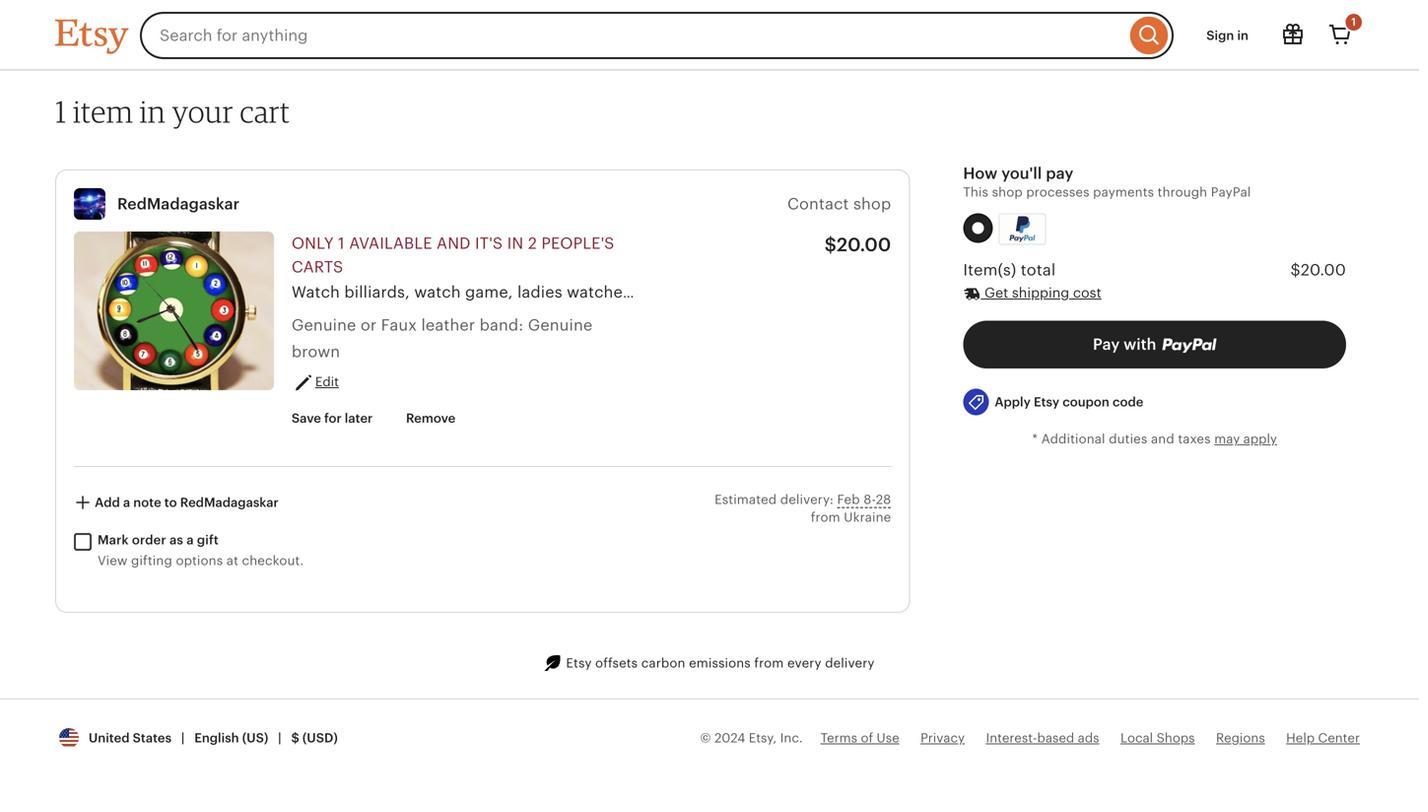 Task type: locate. For each thing, give the bounding box(es) containing it.
ladies
[[518, 284, 563, 301]]

28
[[876, 492, 892, 507]]

0 horizontal spatial leather
[[422, 316, 475, 334]]

gift
[[197, 533, 219, 548]]

to
[[164, 495, 177, 510]]

watch
[[292, 284, 340, 301]]

2 horizontal spatial $
[[1291, 261, 1301, 279]]

0 vertical spatial $
[[825, 234, 837, 255]]

watches,
[[567, 284, 636, 301], [799, 284, 868, 301]]

20.00 up roulette,sports.
[[1301, 261, 1347, 279]]

use
[[877, 731, 900, 746]]

in right item
[[140, 93, 166, 130]]

1 horizontal spatial from
[[811, 510, 841, 525]]

leather up pay
[[1081, 284, 1135, 301]]

and inside only 1 available and it's in 2 people's carts watch billiards, watch game, ladies watches, casino watch, men's watches, sale watch,  custom watch, leather watch,watch roulette,sports.
[[437, 235, 471, 253]]

2 horizontal spatial in
[[1238, 28, 1249, 43]]

interest-based ads link
[[986, 731, 1100, 746]]

0 vertical spatial etsy
[[1034, 395, 1060, 410]]

1 horizontal spatial shop
[[993, 185, 1023, 200]]

and for taxes
[[1152, 432, 1175, 447]]

redmadagaskar right redmadagaskar "image"
[[117, 195, 240, 213]]

1 for 1 item in your cart
[[55, 93, 67, 130]]

and left taxes
[[1152, 432, 1175, 447]]

watch, down total
[[1025, 284, 1076, 301]]

1 vertical spatial 1
[[55, 93, 67, 130]]

a right the as
[[187, 533, 194, 548]]

1 vertical spatial 20.00
[[1301, 261, 1347, 279]]

1 horizontal spatial leather
[[1081, 284, 1135, 301]]

genuine down ladies
[[528, 316, 593, 334]]

get
[[985, 285, 1009, 301]]

watches, down people's
[[567, 284, 636, 301]]

0 horizontal spatial watches,
[[567, 284, 636, 301]]

1 horizontal spatial genuine
[[528, 316, 593, 334]]

20.00
[[837, 234, 892, 255], [1301, 261, 1347, 279]]

every
[[788, 656, 822, 671]]

shop
[[993, 185, 1023, 200], [854, 195, 892, 213]]

estimated delivery: feb 8-28 from ukraine
[[715, 492, 892, 525]]

1 link
[[1317, 12, 1365, 59]]

0 horizontal spatial 20.00
[[837, 234, 892, 255]]

shop down you'll
[[993, 185, 1023, 200]]

0 horizontal spatial from
[[755, 656, 784, 671]]

1 horizontal spatial watches,
[[799, 284, 868, 301]]

1 vertical spatial $
[[1291, 261, 1301, 279]]

item(s) total
[[964, 261, 1056, 279]]

local
[[1121, 731, 1154, 746]]

(us)
[[242, 731, 269, 746]]

etsy
[[1034, 395, 1060, 410], [566, 656, 592, 671]]

only 1 available and it's in 2 people's carts watch billiards, watch game, ladies watches, casino watch, men's watches, sale watch,  custom watch, leather watch,watch roulette,sports.
[[292, 235, 1366, 301]]

ads
[[1078, 731, 1100, 746]]

pay
[[1094, 336, 1120, 353]]

| right states
[[181, 731, 185, 746]]

1 horizontal spatial in
[[507, 235, 524, 253]]

in
[[1238, 28, 1249, 43], [140, 93, 166, 130], [507, 235, 524, 253]]

genuine brown
[[292, 316, 593, 361]]

0 horizontal spatial genuine
[[292, 316, 356, 334]]

delivery
[[826, 656, 875, 671]]

offsets
[[596, 656, 638, 671]]

in left 2
[[507, 235, 524, 253]]

save
[[292, 411, 321, 426]]

add a note to redmadagaskar button
[[59, 485, 294, 522]]

genuine inside genuine brown
[[528, 316, 593, 334]]

from
[[811, 510, 841, 525], [755, 656, 784, 671]]

with
[[1124, 336, 1157, 353]]

at
[[227, 554, 239, 569]]

8-
[[864, 492, 876, 507]]

0 vertical spatial $ 20.00
[[825, 234, 892, 255]]

brown
[[292, 343, 340, 361]]

leather down the watch
[[422, 316, 475, 334]]

carbon
[[642, 656, 686, 671]]

$ 20.00 up roulette,sports.
[[1291, 261, 1347, 279]]

add a note to redmadagaskar
[[92, 495, 279, 510]]

1 horizontal spatial etsy
[[1034, 395, 1060, 410]]

in inside "button"
[[1238, 28, 1249, 43]]

1 horizontal spatial 1
[[338, 235, 345, 253]]

1 horizontal spatial $
[[825, 234, 837, 255]]

as
[[170, 533, 183, 548]]

redmadagaskar
[[117, 195, 240, 213], [180, 495, 279, 510]]

apply
[[1244, 432, 1278, 447]]

none search field inside sign in banner
[[140, 12, 1175, 59]]

(usd)
[[303, 731, 338, 746]]

etsy left the offsets
[[566, 656, 592, 671]]

1 vertical spatial in
[[140, 93, 166, 130]]

0 vertical spatial and
[[437, 235, 471, 253]]

how
[[964, 165, 998, 183]]

from left every at the right bottom of page
[[755, 656, 784, 671]]

from inside estimated delivery: feb 8-28 from ukraine
[[811, 510, 841, 525]]

$ down contact shop button
[[825, 234, 837, 255]]

watch, right sale
[[907, 284, 959, 301]]

2 vertical spatial in
[[507, 235, 524, 253]]

from down delivery: on the right
[[811, 510, 841, 525]]

0 horizontal spatial and
[[437, 235, 471, 253]]

0 horizontal spatial |
[[181, 731, 185, 746]]

watch,
[[695, 284, 746, 301], [907, 284, 959, 301], [1025, 284, 1076, 301]]

sign
[[1207, 28, 1235, 43]]

$ left (usd)
[[291, 731, 300, 746]]

3 watch, from the left
[[1025, 284, 1076, 301]]

1
[[1352, 16, 1357, 28], [55, 93, 67, 130], [338, 235, 345, 253]]

ukraine
[[844, 510, 892, 525]]

0 horizontal spatial etsy
[[566, 656, 592, 671]]

1 vertical spatial a
[[187, 533, 194, 548]]

None search field
[[140, 12, 1175, 59]]

contact
[[788, 195, 850, 213]]

0 horizontal spatial a
[[123, 495, 130, 510]]

item(s)
[[964, 261, 1017, 279]]

genuine
[[292, 316, 356, 334], [528, 316, 593, 334]]

| right (us)
[[278, 731, 282, 746]]

united states   |   english (us)   |   $ (usd)
[[82, 731, 338, 746]]

20.00 down contact shop button
[[837, 234, 892, 255]]

and for it's
[[437, 235, 471, 253]]

sign in
[[1207, 28, 1249, 43]]

shop right contact
[[854, 195, 892, 213]]

0 horizontal spatial 1
[[55, 93, 67, 130]]

united
[[89, 731, 130, 746]]

a right the add at the bottom of the page
[[123, 495, 130, 510]]

billiards,
[[344, 284, 410, 301]]

$ up roulette,sports.
[[1291, 261, 1301, 279]]

add
[[95, 495, 120, 510]]

you'll
[[1002, 165, 1043, 183]]

later
[[345, 411, 373, 426]]

1 vertical spatial etsy
[[566, 656, 592, 671]]

watch, left men's
[[695, 284, 746, 301]]

0 vertical spatial 1
[[1352, 16, 1357, 28]]

get shipping cost
[[981, 285, 1102, 301]]

1 horizontal spatial a
[[187, 533, 194, 548]]

1 horizontal spatial |
[[278, 731, 282, 746]]

*
[[1033, 432, 1038, 447]]

casino
[[640, 284, 690, 301]]

1 horizontal spatial $ 20.00
[[1291, 261, 1347, 279]]

0 vertical spatial in
[[1238, 28, 1249, 43]]

leather inside only 1 available and it's in 2 people's carts watch billiards, watch game, ladies watches, casino watch, men's watches, sale watch,  custom watch, leather watch,watch roulette,sports.
[[1081, 284, 1135, 301]]

1 watches, from the left
[[567, 284, 636, 301]]

2 watch, from the left
[[907, 284, 959, 301]]

2 horizontal spatial watch,
[[1025, 284, 1076, 301]]

terms of use
[[821, 731, 900, 746]]

1 horizontal spatial watch,
[[907, 284, 959, 301]]

2 vertical spatial $
[[291, 731, 300, 746]]

sign in button
[[1192, 18, 1264, 53]]

mark order as a gift view gifting options at checkout.
[[98, 533, 304, 569]]

0 horizontal spatial watch,
[[695, 284, 746, 301]]

interest-based ads
[[986, 731, 1100, 746]]

custom
[[963, 284, 1021, 301]]

|
[[181, 731, 185, 746], [278, 731, 282, 746]]

2 horizontal spatial 1
[[1352, 16, 1357, 28]]

2 vertical spatial 1
[[338, 235, 345, 253]]

sign in banner
[[20, 0, 1400, 71]]

genuine or faux leather band:
[[292, 316, 528, 334]]

additional
[[1042, 432, 1106, 447]]

regions
[[1217, 731, 1266, 746]]

1 inside sign in banner
[[1352, 16, 1357, 28]]

a inside dropdown button
[[123, 495, 130, 510]]

remove
[[406, 411, 456, 426]]

1 horizontal spatial and
[[1152, 432, 1175, 447]]

center
[[1319, 731, 1361, 746]]

and left it's at left top
[[437, 235, 471, 253]]

1 vertical spatial and
[[1152, 432, 1175, 447]]

0 horizontal spatial in
[[140, 93, 166, 130]]

2 genuine from the left
[[528, 316, 593, 334]]

1 | from the left
[[181, 731, 185, 746]]

contact shop button
[[788, 195, 892, 213]]

0 vertical spatial leather
[[1081, 284, 1135, 301]]

2 watches, from the left
[[799, 284, 868, 301]]

genuine up the brown
[[292, 316, 356, 334]]

may apply button
[[1215, 431, 1278, 449]]

0 vertical spatial a
[[123, 495, 130, 510]]

redmadagaskar image
[[74, 188, 106, 220]]

etsy right apply
[[1034, 395, 1060, 410]]

watches, left sale
[[799, 284, 868, 301]]

1 genuine from the left
[[292, 316, 356, 334]]

$ 20.00 down contact shop button
[[825, 234, 892, 255]]

in right sign
[[1238, 28, 1249, 43]]

redmadagaskar up gift
[[180, 495, 279, 510]]

0 vertical spatial 20.00
[[837, 234, 892, 255]]

1 vertical spatial redmadagaskar
[[180, 495, 279, 510]]

0 vertical spatial from
[[811, 510, 841, 525]]

checkout.
[[242, 554, 304, 569]]

privacy link
[[921, 731, 965, 746]]



Task type: describe. For each thing, give the bounding box(es) containing it.
may
[[1215, 432, 1241, 447]]

1 for 1
[[1352, 16, 1357, 28]]

mark
[[98, 533, 129, 548]]

pay
[[1047, 165, 1074, 183]]

apply etsy coupon code
[[995, 395, 1144, 410]]

save for later
[[292, 411, 373, 426]]

1 vertical spatial from
[[755, 656, 784, 671]]

duties
[[1110, 432, 1148, 447]]

0 horizontal spatial shop
[[854, 195, 892, 213]]

of
[[861, 731, 874, 746]]

english
[[194, 731, 239, 746]]

Search for anything text field
[[140, 12, 1126, 59]]

interest-
[[986, 731, 1038, 746]]

apply
[[995, 395, 1031, 410]]

1 inside only 1 available and it's in 2 people's carts watch billiards, watch game, ladies watches, casino watch, men's watches, sale watch,  custom watch, leather watch,watch roulette,sports.
[[338, 235, 345, 253]]

carts
[[292, 258, 344, 276]]

2
[[528, 235, 537, 253]]

feb 8-28 link
[[838, 492, 892, 507]]

edit
[[315, 375, 339, 390]]

order
[[132, 533, 166, 548]]

watch billiards, watch game, ladies watches, casino watch, men's watches, sale watch,  custom watch, leather watch,watch roulette,sports. image
[[74, 232, 274, 391]]

1 watch, from the left
[[695, 284, 746, 301]]

pay with button
[[964, 321, 1347, 368]]

people's
[[542, 235, 615, 253]]

2024
[[715, 731, 746, 746]]

men's
[[750, 284, 795, 301]]

apply etsy coupon code button
[[949, 380, 1159, 425]]

1 horizontal spatial 20.00
[[1301, 261, 1347, 279]]

get shipping cost button
[[964, 283, 1102, 303]]

cart
[[240, 93, 290, 130]]

processes
[[1027, 185, 1090, 200]]

terms
[[821, 731, 858, 746]]

©
[[700, 731, 711, 746]]

sale
[[873, 284, 903, 301]]

edit button
[[292, 371, 339, 395]]

item
[[73, 93, 133, 130]]

roulette,sports.
[[1242, 284, 1366, 301]]

contact shop
[[788, 195, 892, 213]]

feb
[[838, 492, 860, 507]]

© 2024 etsy, inc.
[[700, 731, 803, 746]]

help center link
[[1287, 731, 1361, 746]]

etsy inside apply etsy coupon code dropdown button
[[1034, 395, 1060, 410]]

genuine for genuine or faux leather band:
[[292, 316, 356, 334]]

total
[[1021, 261, 1056, 279]]

shipping
[[1013, 285, 1070, 301]]

terms of use link
[[821, 731, 900, 746]]

available
[[349, 235, 433, 253]]

0 vertical spatial redmadagaskar
[[117, 195, 240, 213]]

paypal image
[[1002, 216, 1044, 242]]

pay with
[[1094, 336, 1161, 353]]

2 | from the left
[[278, 731, 282, 746]]

gifting
[[131, 554, 172, 569]]

payments
[[1094, 185, 1155, 200]]

us image
[[59, 729, 79, 748]]

etsy offsets carbon emissions from every delivery
[[566, 656, 875, 671]]

delivery:
[[781, 492, 834, 507]]

taxes
[[1179, 432, 1212, 447]]

1 vertical spatial leather
[[422, 316, 475, 334]]

help center
[[1287, 731, 1361, 746]]

emissions
[[689, 656, 751, 671]]

0 horizontal spatial $ 20.00
[[825, 234, 892, 255]]

game,
[[465, 284, 513, 301]]

1 vertical spatial $ 20.00
[[1291, 261, 1347, 279]]

coupon
[[1063, 395, 1110, 410]]

shop inside the how you'll pay this shop processes payments through paypal
[[993, 185, 1023, 200]]

save for later button
[[277, 401, 388, 437]]

etsy,
[[749, 731, 777, 746]]

code
[[1113, 395, 1144, 410]]

how you'll pay this shop processes payments through paypal
[[964, 165, 1252, 200]]

privacy
[[921, 731, 965, 746]]

states
[[133, 731, 172, 746]]

cost
[[1074, 285, 1102, 301]]

shops
[[1157, 731, 1196, 746]]

help
[[1287, 731, 1316, 746]]

a inside mark order as a gift view gifting options at checkout.
[[187, 533, 194, 548]]

redmadagaskar inside dropdown button
[[180, 495, 279, 510]]

or
[[361, 316, 377, 334]]

paypal
[[1212, 185, 1252, 200]]

through
[[1158, 185, 1208, 200]]

faux
[[381, 316, 417, 334]]

in inside only 1 available and it's in 2 people's carts watch billiards, watch game, ladies watches, casino watch, men's watches, sale watch,  custom watch, leather watch,watch roulette,sports.
[[507, 235, 524, 253]]

genuine for genuine brown
[[528, 316, 593, 334]]

regions button
[[1217, 730, 1266, 748]]

it's
[[475, 235, 503, 253]]

view
[[98, 554, 128, 569]]

local shops link
[[1121, 731, 1196, 746]]

estimated
[[715, 492, 777, 507]]

0 horizontal spatial $
[[291, 731, 300, 746]]

redmadagaskar link
[[117, 195, 240, 213]]

watch
[[414, 284, 461, 301]]



Task type: vqa. For each thing, say whether or not it's contained in the screenshot.
also
no



